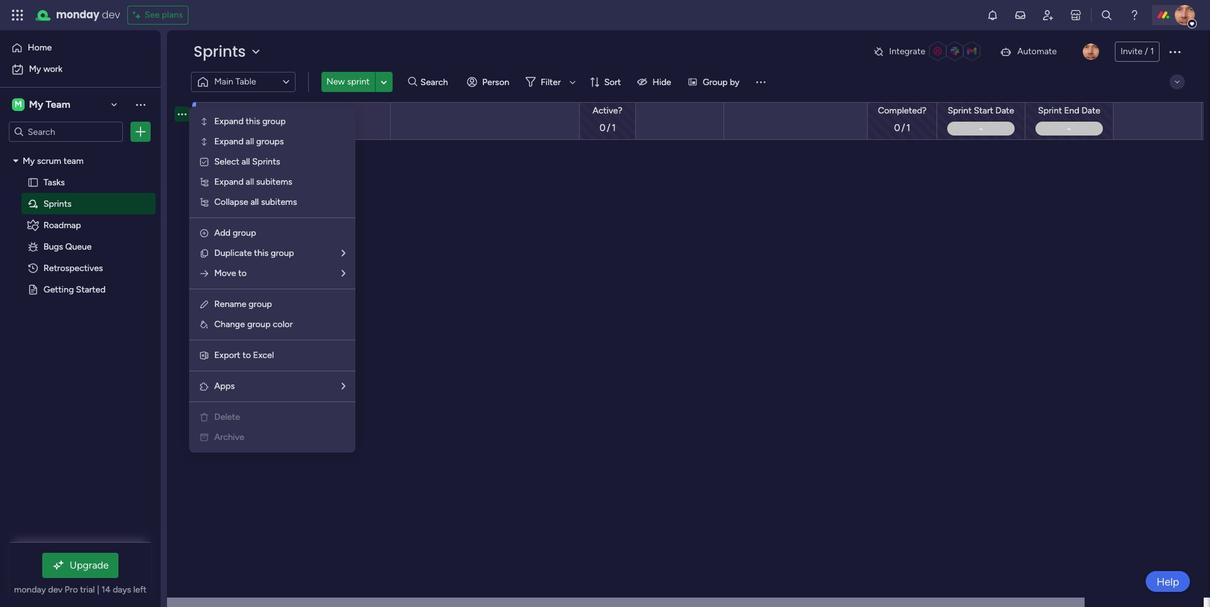 Task type: locate. For each thing, give the bounding box(es) containing it.
expand this group
[[214, 116, 286, 127]]

dev left see
[[102, 8, 120, 22]]

add new group button
[[192, 154, 282, 174]]

expand for expand all subitems
[[214, 177, 244, 187]]

sprint for sprint end date
[[1039, 105, 1063, 116]]

sprints down tasks
[[44, 198, 72, 209]]

days
[[113, 585, 131, 595]]

sprints
[[194, 41, 246, 62], [218, 106, 258, 122], [252, 156, 280, 167], [44, 198, 72, 209]]

all
[[246, 136, 254, 147], [242, 156, 250, 167], [246, 177, 254, 187], [251, 197, 259, 207]]

1 vertical spatial dev
[[48, 585, 63, 595]]

0 horizontal spatial 1
[[612, 122, 616, 134]]

person button
[[462, 72, 517, 92]]

subitems
[[256, 177, 292, 187], [261, 197, 297, 207]]

menu containing expand this group
[[189, 107, 356, 453]]

date right end
[[1082, 105, 1101, 116]]

duplicate this group image
[[199, 248, 209, 259]]

move
[[214, 268, 236, 279]]

1 expand from the top
[[214, 116, 244, 127]]

0 horizontal spatial 0
[[600, 122, 606, 134]]

date right the start
[[996, 105, 1015, 116]]

list arrow image
[[342, 249, 346, 258], [342, 269, 346, 278]]

0 horizontal spatial sprint
[[948, 105, 972, 116]]

collapse
[[214, 197, 248, 207]]

2 expand from the top
[[214, 136, 244, 147]]

james peterson image
[[1175, 5, 1196, 25], [1083, 44, 1100, 60]]

/ right "invite"
[[1145, 46, 1149, 57]]

0 / 1
[[600, 122, 616, 134], [895, 122, 911, 134]]

1 sprint from the left
[[948, 105, 972, 116]]

1 horizontal spatial /
[[902, 122, 906, 134]]

change group color image
[[199, 320, 209, 330]]

1 horizontal spatial dev
[[102, 8, 120, 22]]

apps
[[214, 381, 235, 392]]

upgrade
[[70, 559, 109, 571]]

delete image
[[199, 412, 209, 423]]

0 horizontal spatial james peterson image
[[1083, 44, 1100, 60]]

expand down "add new group" button
[[214, 177, 244, 187]]

option
[[0, 149, 161, 152]]

list box
[[0, 147, 161, 470]]

group up expand all subitems
[[253, 158, 276, 169]]

0 / 1 down active? field
[[600, 122, 616, 134]]

1 right "invite"
[[1151, 46, 1155, 57]]

2 0 from the left
[[895, 122, 901, 134]]

to left the excel
[[243, 350, 251, 361]]

3 expand from the top
[[214, 177, 244, 187]]

0 vertical spatial dev
[[102, 8, 120, 22]]

2 date from the left
[[1082, 105, 1101, 116]]

all left groups
[[246, 136, 254, 147]]

0 / 1 down completed? field
[[895, 122, 911, 134]]

Completed? field
[[875, 104, 930, 118]]

filter button
[[521, 72, 581, 92]]

team
[[63, 155, 84, 166]]

list arrow image
[[342, 382, 346, 391]]

new
[[234, 158, 251, 169]]

upgrade button
[[42, 553, 119, 578]]

1 0 / 1 from the left
[[600, 122, 616, 134]]

1 0 from the left
[[600, 122, 606, 134]]

1 horizontal spatial monday
[[56, 8, 99, 22]]

0 vertical spatial monday
[[56, 8, 99, 22]]

1 vertical spatial to
[[243, 350, 251, 361]]

sprint end date
[[1039, 105, 1101, 116]]

left
[[133, 585, 147, 595]]

search everything image
[[1101, 9, 1114, 21]]

expand up select
[[214, 136, 244, 147]]

table
[[236, 76, 256, 87]]

1 date from the left
[[996, 105, 1015, 116]]

1 horizontal spatial sprint
[[1039, 105, 1063, 116]]

sprint left end
[[1039, 105, 1063, 116]]

1 horizontal spatial james peterson image
[[1175, 5, 1196, 25]]

0 vertical spatial my
[[29, 64, 41, 74]]

1 for completed?
[[907, 122, 911, 134]]

add left new
[[216, 158, 232, 169]]

add for add group
[[214, 228, 231, 238]]

2 vertical spatial expand
[[214, 177, 244, 187]]

all for expand all groups
[[246, 136, 254, 147]]

to right move
[[238, 268, 247, 279]]

group
[[262, 116, 286, 127], [253, 158, 276, 169], [233, 228, 256, 238], [271, 248, 294, 259], [249, 299, 272, 310], [247, 319, 271, 330]]

1 list arrow image from the top
[[342, 249, 346, 258]]

2 horizontal spatial 1
[[1151, 46, 1155, 57]]

/ down completed? field
[[902, 122, 906, 134]]

date
[[996, 105, 1015, 116], [1082, 105, 1101, 116]]

my right workspace icon
[[29, 98, 43, 110]]

add inside button
[[216, 158, 232, 169]]

0 horizontal spatial date
[[996, 105, 1015, 116]]

1 horizontal spatial date
[[1082, 105, 1101, 116]]

dev for monday dev
[[102, 8, 120, 22]]

my team
[[29, 98, 70, 110]]

monday up home link
[[56, 8, 99, 22]]

1 vertical spatial expand
[[214, 136, 244, 147]]

Sprint Start Date field
[[945, 104, 1018, 118]]

my inside workspace selection element
[[29, 98, 43, 110]]

change group color
[[214, 319, 293, 330]]

home link
[[8, 38, 153, 58]]

date for sprint start date
[[996, 105, 1015, 116]]

work
[[43, 64, 62, 74]]

monday
[[56, 8, 99, 22], [14, 585, 46, 595]]

0 vertical spatial list arrow image
[[342, 249, 346, 258]]

subitems down expand all subitems
[[261, 197, 297, 207]]

0 vertical spatial subitems
[[256, 177, 292, 187]]

my for my scrum team
[[23, 155, 35, 166]]

to
[[238, 268, 247, 279], [243, 350, 251, 361]]

export
[[214, 350, 240, 361]]

1 down active? field
[[612, 122, 616, 134]]

1 horizontal spatial 0
[[895, 122, 901, 134]]

move to
[[214, 268, 247, 279]]

angle down image
[[381, 77, 387, 87]]

all right select
[[242, 156, 250, 167]]

workspace image
[[12, 98, 25, 112]]

menu
[[189, 107, 356, 453]]

list arrow image for move to
[[342, 269, 346, 278]]

active?
[[593, 105, 623, 116]]

0 vertical spatial to
[[238, 268, 247, 279]]

this for duplicate
[[254, 248, 269, 259]]

expand all subitems image
[[199, 177, 209, 187]]

team
[[46, 98, 70, 110]]

sprints down groups
[[252, 156, 280, 167]]

0 horizontal spatial dev
[[48, 585, 63, 595]]

/ down active? field
[[607, 122, 611, 134]]

expand
[[214, 116, 244, 127], [214, 136, 244, 147], [214, 177, 244, 187]]

archive menu item
[[199, 430, 346, 445]]

main
[[214, 76, 233, 87]]

collapse all subitems image
[[199, 197, 209, 207]]

invite / 1
[[1121, 46, 1155, 57]]

main table
[[214, 76, 256, 87]]

sprints button
[[191, 41, 266, 62]]

Search field
[[418, 73, 455, 91]]

expand all groups image
[[199, 137, 209, 147]]

dev
[[102, 8, 120, 22], [48, 585, 63, 595]]

my left the work
[[29, 64, 41, 74]]

0 vertical spatial add
[[216, 158, 232, 169]]

1 down completed? field
[[907, 122, 911, 134]]

my inside option
[[29, 64, 41, 74]]

1 horizontal spatial 1
[[907, 122, 911, 134]]

0 vertical spatial expand
[[214, 116, 244, 127]]

sprints inside list box
[[44, 198, 72, 209]]

my right caret down icon
[[23, 155, 35, 166]]

duplicate
[[214, 248, 252, 259]]

dev left pro
[[48, 585, 63, 595]]

0
[[600, 122, 606, 134], [895, 122, 901, 134]]

options image
[[134, 125, 147, 138]]

groups
[[256, 136, 284, 147]]

2 0 / 1 from the left
[[895, 122, 911, 134]]

subitems up collapse all subitems
[[256, 177, 292, 187]]

this for expand
[[246, 116, 260, 127]]

1 vertical spatial add
[[214, 228, 231, 238]]

this
[[246, 116, 260, 127], [254, 248, 269, 259]]

james peterson image left "invite"
[[1083, 44, 1100, 60]]

james peterson image up options icon
[[1175, 5, 1196, 25]]

my for my team
[[29, 98, 43, 110]]

1 vertical spatial list arrow image
[[342, 269, 346, 278]]

add
[[216, 158, 232, 169], [214, 228, 231, 238]]

person
[[483, 77, 510, 87]]

archive
[[214, 432, 244, 443]]

my work link
[[8, 59, 153, 79]]

select all sprints image
[[199, 157, 209, 167]]

14
[[102, 585, 111, 595]]

rename group image
[[199, 300, 209, 310]]

to for move
[[238, 268, 247, 279]]

tasks
[[44, 177, 65, 187]]

group up duplicate this group
[[233, 228, 256, 238]]

0 down completed? field
[[895, 122, 901, 134]]

this up expand all groups
[[246, 116, 260, 127]]

1 vertical spatial monday
[[14, 585, 46, 595]]

sprint
[[948, 105, 972, 116], [1039, 105, 1063, 116]]

/
[[1145, 46, 1149, 57], [607, 122, 611, 134], [902, 122, 906, 134]]

all down expand all subitems
[[251, 197, 259, 207]]

all down add new group
[[246, 177, 254, 187]]

change
[[214, 319, 245, 330]]

sprint left the start
[[948, 105, 972, 116]]

monday left pro
[[14, 585, 46, 595]]

all for expand all subitems
[[246, 177, 254, 187]]

archive image
[[199, 433, 209, 443]]

add right add group "image"
[[214, 228, 231, 238]]

sprints up expand all groups
[[218, 106, 258, 122]]

plans
[[162, 9, 183, 20]]

0 for completed?
[[895, 122, 901, 134]]

this right duplicate
[[254, 248, 269, 259]]

list arrow image for duplicate this group
[[342, 249, 346, 258]]

2 vertical spatial my
[[23, 155, 35, 166]]

1 vertical spatial my
[[29, 98, 43, 110]]

new sprint
[[327, 76, 370, 87]]

public board image
[[27, 176, 39, 188]]

1 vertical spatial subitems
[[261, 197, 297, 207]]

integrate button
[[868, 38, 990, 65]]

start
[[974, 105, 994, 116]]

1 horizontal spatial 0 / 1
[[895, 122, 911, 134]]

update feed image
[[1015, 9, 1027, 21]]

scrum
[[37, 155, 61, 166]]

subitems for expand all subitems
[[256, 177, 292, 187]]

queue
[[65, 241, 92, 252]]

home
[[28, 42, 52, 53]]

Sprint End Date field
[[1036, 104, 1104, 118]]

export to excel image
[[199, 351, 209, 361]]

0 horizontal spatial monday
[[14, 585, 46, 595]]

2 sprint from the left
[[1039, 105, 1063, 116]]

list box containing my scrum team
[[0, 147, 161, 470]]

expand right the expand this group icon at the left of the page
[[214, 116, 244, 127]]

Sprints field
[[214, 106, 261, 122]]

add new group
[[216, 158, 276, 169]]

add for add new group
[[216, 158, 232, 169]]

arrow down image
[[565, 74, 581, 90]]

1 vertical spatial this
[[254, 248, 269, 259]]

0 horizontal spatial 0 / 1
[[600, 122, 616, 134]]

export to excel
[[214, 350, 274, 361]]

0 down active? field
[[600, 122, 606, 134]]

2 horizontal spatial /
[[1145, 46, 1149, 57]]

my
[[29, 64, 41, 74], [29, 98, 43, 110], [23, 155, 35, 166]]

subitems for collapse all subitems
[[261, 197, 297, 207]]

my inside list box
[[23, 155, 35, 166]]

1
[[1151, 46, 1155, 57], [612, 122, 616, 134], [907, 122, 911, 134]]

2 list arrow image from the top
[[342, 269, 346, 278]]

rename group
[[214, 299, 272, 310]]

0 vertical spatial this
[[246, 116, 260, 127]]

0 horizontal spatial /
[[607, 122, 611, 134]]



Task type: describe. For each thing, give the bounding box(es) containing it.
delete
[[214, 412, 240, 423]]

new
[[327, 76, 345, 87]]

getting
[[44, 284, 74, 294]]

group inside button
[[253, 158, 276, 169]]

automate
[[1018, 46, 1057, 57]]

public board image
[[27, 283, 39, 295]]

invite members image
[[1042, 9, 1055, 21]]

my work
[[29, 64, 62, 74]]

all for select all sprints
[[242, 156, 250, 167]]

hide
[[653, 77, 672, 87]]

sprint start date
[[948, 105, 1015, 116]]

|
[[97, 585, 99, 595]]

end
[[1065, 105, 1080, 116]]

roadmap
[[44, 219, 81, 230]]

move to image
[[199, 269, 209, 279]]

group
[[703, 77, 728, 87]]

bugs queue
[[44, 241, 92, 252]]

monday dev
[[56, 8, 120, 22]]

Active? field
[[590, 104, 626, 118]]

rename
[[214, 299, 247, 310]]

trial
[[80, 585, 95, 595]]

sort button
[[584, 72, 629, 92]]

Search in workspace field
[[26, 125, 105, 139]]

monday dev pro trial | 14 days left
[[14, 585, 147, 595]]

group up 'change group color'
[[249, 299, 272, 310]]

excel
[[253, 350, 274, 361]]

home option
[[8, 38, 153, 58]]

to for export
[[243, 350, 251, 361]]

bugs
[[44, 241, 63, 252]]

expand this group image
[[199, 117, 209, 127]]

sort
[[605, 77, 621, 87]]

select product image
[[11, 9, 24, 21]]

add group image
[[199, 228, 209, 238]]

monday for monday dev pro trial | 14 days left
[[14, 585, 46, 595]]

delete menu item
[[199, 410, 346, 425]]

add group
[[214, 228, 256, 238]]

main table button
[[191, 72, 296, 92]]

caret down image
[[13, 156, 18, 165]]

hide button
[[633, 72, 679, 92]]

collapse all subitems
[[214, 197, 297, 207]]

select
[[214, 156, 240, 167]]

sprint
[[347, 76, 370, 87]]

help button
[[1147, 571, 1191, 592]]

1 vertical spatial james peterson image
[[1083, 44, 1100, 60]]

workspace selection element
[[12, 97, 72, 112]]

sprints inside field
[[218, 106, 258, 122]]

color
[[273, 319, 293, 330]]

0 for active?
[[600, 122, 606, 134]]

retrospectives
[[44, 262, 103, 273]]

notifications image
[[987, 9, 1000, 21]]

/ for completed?
[[902, 122, 906, 134]]

group right duplicate
[[271, 248, 294, 259]]

workspace options image
[[134, 98, 147, 111]]

v2 search image
[[408, 75, 418, 89]]

see
[[145, 9, 160, 20]]

0 / 1 for completed?
[[895, 122, 911, 134]]

select all sprints
[[214, 156, 280, 167]]

completed?
[[878, 105, 927, 116]]

options image
[[1168, 44, 1183, 59]]

m
[[15, 99, 22, 110]]

my scrum team
[[23, 155, 84, 166]]

expand for expand all groups
[[214, 136, 244, 147]]

my work option
[[8, 59, 153, 79]]

automate button
[[995, 42, 1063, 62]]

sprint for sprint start date
[[948, 105, 972, 116]]

sprints inside menu
[[252, 156, 280, 167]]

group by button
[[683, 72, 748, 92]]

sprints up main
[[194, 41, 246, 62]]

see plans
[[145, 9, 183, 20]]

0 vertical spatial james peterson image
[[1175, 5, 1196, 25]]

started
[[76, 284, 106, 294]]

1 for active?
[[612, 122, 616, 134]]

group by
[[703, 77, 740, 87]]

integrate
[[890, 46, 926, 57]]

invite
[[1121, 46, 1143, 57]]

expand all subitems
[[214, 177, 292, 187]]

new sprint button
[[322, 72, 375, 92]]

/ inside "button"
[[1145, 46, 1149, 57]]

date for sprint end date
[[1082, 105, 1101, 116]]

pro
[[65, 585, 78, 595]]

/ for active?
[[607, 122, 611, 134]]

help
[[1157, 575, 1180, 588]]

group left color
[[247, 319, 271, 330]]

0 / 1 for active?
[[600, 122, 616, 134]]

duplicate this group
[[214, 248, 294, 259]]

apps image
[[199, 382, 209, 392]]

monday for monday dev
[[56, 8, 99, 22]]

dev for monday dev pro trial | 14 days left
[[48, 585, 63, 595]]

monday marketplace image
[[1070, 9, 1083, 21]]

invite / 1 button
[[1115, 42, 1160, 62]]

filter
[[541, 77, 561, 87]]

getting started
[[44, 284, 106, 294]]

menu image
[[755, 76, 768, 88]]

my for my work
[[29, 64, 41, 74]]

expand all groups
[[214, 136, 284, 147]]

by
[[730, 77, 740, 87]]

group up groups
[[262, 116, 286, 127]]

1 inside invite / 1 "button"
[[1151, 46, 1155, 57]]

help image
[[1129, 9, 1141, 21]]

all for collapse all subitems
[[251, 197, 259, 207]]

see plans button
[[128, 6, 188, 25]]

expand for expand this group
[[214, 116, 244, 127]]

expand image
[[1173, 77, 1183, 87]]



Task type: vqa. For each thing, say whether or not it's contained in the screenshot.
help BUTTON
yes



